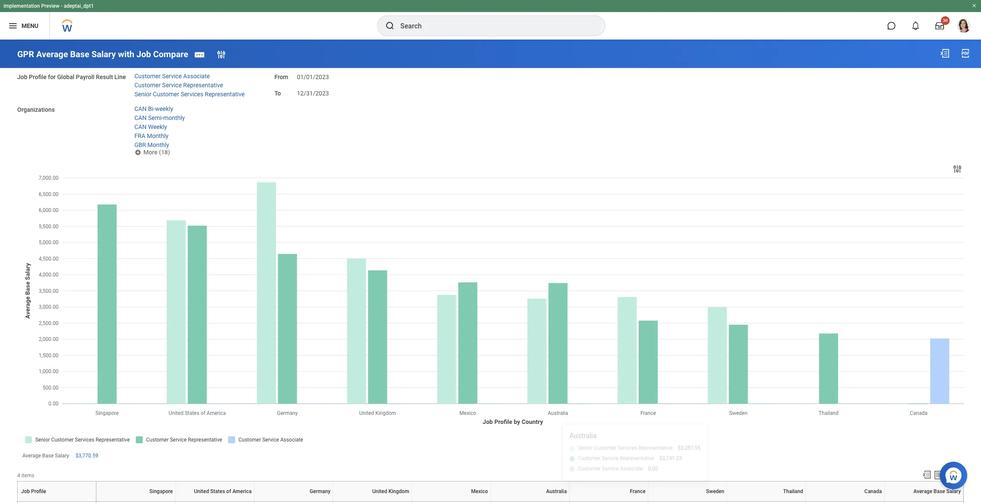 Task type: locate. For each thing, give the bounding box(es) containing it.
service down customer service associate
[[162, 82, 182, 89]]

france
[[630, 489, 646, 495], [608, 502, 609, 503]]

service for representative
[[162, 82, 182, 89]]

job profile
[[21, 489, 46, 495], [56, 502, 58, 503]]

profile
[[29, 74, 47, 80], [31, 489, 46, 495], [57, 502, 58, 503]]

associate
[[183, 73, 210, 80]]

global
[[57, 74, 74, 80]]

0 vertical spatial france
[[630, 489, 646, 495]]

row element containing job profile
[[18, 482, 98, 502]]

monthly for gbr monthly
[[148, 142, 169, 149]]

change selection image
[[216, 49, 227, 60]]

1 vertical spatial france
[[608, 502, 609, 503]]

more (18)
[[144, 149, 170, 156]]

states up united states of america button
[[210, 489, 225, 495]]

1 vertical spatial states
[[213, 502, 215, 503]]

can
[[134, 106, 147, 113], [134, 115, 147, 122], [134, 124, 147, 131]]

0 vertical spatial mexico
[[471, 489, 488, 495]]

1 horizontal spatial france
[[630, 489, 646, 495]]

0 horizontal spatial germany
[[293, 502, 294, 503]]

semi-
[[148, 115, 163, 122]]

1 can from the top
[[134, 106, 147, 113]]

0 vertical spatial australia
[[547, 489, 567, 495]]

singapore inside row element
[[150, 489, 173, 495]]

base
[[70, 49, 89, 59], [42, 454, 54, 460], [934, 489, 946, 495], [924, 502, 925, 503]]

2 items selected list from the top
[[134, 106, 200, 149]]

1 vertical spatial australia
[[529, 502, 531, 503]]

0 horizontal spatial of
[[215, 502, 215, 503]]

base inside row element
[[934, 489, 946, 495]]

more (18) button
[[134, 148, 171, 157]]

0 vertical spatial profile
[[29, 74, 47, 80]]

can semi-monthly
[[134, 115, 185, 122]]

average base salary
[[22, 454, 69, 460], [914, 489, 961, 495]]

0 horizontal spatial canada
[[845, 502, 846, 503]]

customer service representative
[[134, 82, 223, 89]]

2 service from the top
[[162, 82, 182, 89]]

can up fra
[[134, 124, 147, 131]]

job profile for global payroll result line
[[17, 74, 126, 80]]

1 vertical spatial singapore
[[135, 502, 137, 503]]

0 vertical spatial germany
[[310, 489, 331, 495]]

30 button
[[931, 16, 950, 35]]

0 horizontal spatial sweden
[[687, 502, 688, 503]]

service up customer service representative
[[162, 73, 182, 80]]

monthly
[[147, 133, 169, 140], [148, 142, 169, 149]]

1 service from the top
[[162, 73, 182, 80]]

1 row element from the left
[[18, 482, 98, 502]]

australia
[[547, 489, 567, 495], [529, 502, 531, 503]]

mexico
[[471, 489, 488, 495], [450, 502, 452, 503]]

of
[[227, 489, 231, 495], [215, 502, 215, 503]]

0 vertical spatial items selected list
[[134, 73, 259, 98]]

0 vertical spatial average base salary
[[22, 454, 69, 460]]

representative
[[183, 82, 223, 89], [205, 91, 245, 98]]

america
[[233, 489, 252, 495], [215, 502, 217, 503]]

gbr
[[134, 142, 146, 149]]

0 horizontal spatial kingdom
[[372, 502, 374, 503]]

average base salary down export to worksheets icon
[[914, 489, 961, 495]]

implementation preview -   adeptai_dpt1
[[3, 3, 94, 9]]

1 horizontal spatial job profile
[[56, 502, 58, 503]]

can for can semi-monthly
[[134, 115, 147, 122]]

1 horizontal spatial singapore
[[150, 489, 173, 495]]

adeptai_dpt1
[[64, 3, 94, 9]]

0 vertical spatial monthly
[[147, 133, 169, 140]]

1 vertical spatial representative
[[205, 91, 245, 98]]

1 horizontal spatial mexico
[[471, 489, 488, 495]]

1 vertical spatial monthly
[[148, 142, 169, 149]]

weekly
[[155, 106, 173, 113]]

weekly
[[148, 124, 167, 131]]

bi-
[[148, 106, 155, 113]]

mexico button
[[450, 502, 452, 503]]

salary left the $3,770.59
[[55, 454, 69, 460]]

0 vertical spatial america
[[233, 489, 252, 495]]

salary down export to excel image
[[925, 502, 926, 503]]

thailand button
[[766, 502, 768, 503]]

select to filter grid data image
[[944, 471, 954, 480]]

close environment banner image
[[972, 3, 977, 8]]

0 horizontal spatial france
[[608, 502, 609, 503]]

kingdom
[[389, 489, 409, 495], [372, 502, 374, 503]]

$3,770.59
[[76, 454, 98, 460]]

mexico inside row element
[[471, 489, 488, 495]]

items selected list
[[134, 73, 259, 98], [134, 106, 200, 149]]

(18)
[[159, 149, 170, 156]]

1 vertical spatial items selected list
[[134, 106, 200, 149]]

representative right the 'services'
[[205, 91, 245, 98]]

senior customer services representative
[[134, 91, 245, 98]]

2 can from the top
[[134, 115, 147, 122]]

sweden button
[[687, 502, 689, 503]]

base left the $3,770.59
[[42, 454, 54, 460]]

1 vertical spatial average base salary
[[914, 489, 961, 495]]

customer service associate
[[134, 73, 210, 80]]

2 vertical spatial can
[[134, 124, 147, 131]]

1 vertical spatial sweden
[[687, 502, 688, 503]]

1 horizontal spatial average base salary
[[914, 489, 961, 495]]

senior customer services representative link
[[134, 91, 245, 98]]

2 vertical spatial customer
[[153, 91, 179, 98]]

$3,770.59 button
[[76, 453, 100, 460]]

0 vertical spatial thailand
[[784, 489, 804, 495]]

1 horizontal spatial germany
[[310, 489, 331, 495]]

job profile button
[[56, 502, 58, 503]]

0 vertical spatial can
[[134, 106, 147, 113]]

0 vertical spatial job profile
[[21, 489, 46, 495]]

row element
[[18, 482, 98, 502], [96, 482, 966, 502]]

services
[[181, 91, 203, 98]]

germany button
[[293, 502, 295, 503]]

monthly up more (18)
[[148, 142, 169, 149]]

states
[[210, 489, 225, 495], [213, 502, 215, 503]]

0 vertical spatial customer
[[134, 73, 161, 80]]

can up can weekly link
[[134, 115, 147, 122]]

for
[[48, 74, 56, 80]]

items selected list containing can bi-weekly
[[134, 106, 200, 149]]

0 vertical spatial kingdom
[[389, 489, 409, 495]]

01/01/2023
[[297, 74, 329, 80]]

service
[[162, 73, 182, 80], [162, 82, 182, 89]]

2 row element from the left
[[96, 482, 966, 502]]

salary
[[92, 49, 116, 59], [55, 454, 69, 460], [947, 489, 961, 495], [925, 502, 926, 503]]

1 vertical spatial can
[[134, 115, 147, 122]]

sweden inside row element
[[707, 489, 725, 495]]

1 vertical spatial customer
[[134, 82, 161, 89]]

sweden
[[707, 489, 725, 495], [687, 502, 688, 503]]

inbox large image
[[936, 22, 945, 30]]

1 horizontal spatial of
[[227, 489, 231, 495]]

1 vertical spatial service
[[162, 82, 182, 89]]

australia button
[[529, 502, 531, 503]]

0 vertical spatial sweden
[[707, 489, 725, 495]]

1 vertical spatial of
[[215, 502, 215, 503]]

singapore
[[150, 489, 173, 495], [135, 502, 137, 503]]

average
[[36, 49, 68, 59], [22, 454, 41, 460], [914, 489, 933, 495], [922, 502, 924, 503]]

base down export to worksheets icon
[[934, 489, 946, 495]]

1 horizontal spatial sweden
[[707, 489, 725, 495]]

0 vertical spatial service
[[162, 73, 182, 80]]

0 vertical spatial singapore
[[150, 489, 173, 495]]

0 horizontal spatial america
[[215, 502, 217, 503]]

toolbar
[[919, 471, 964, 482]]

singapore united states of america germany united kingdom mexico australia france sweden thailand canada average base salary
[[135, 502, 926, 503]]

germany
[[310, 489, 331, 495], [293, 502, 294, 503]]

1 vertical spatial germany
[[293, 502, 294, 503]]

menu
[[22, 22, 38, 29]]

0 horizontal spatial average base salary
[[22, 454, 69, 460]]

Search Workday  search field
[[401, 16, 588, 35]]

0 vertical spatial states
[[210, 489, 225, 495]]

salary left with
[[92, 49, 116, 59]]

fullscreen image
[[955, 471, 964, 480]]

1 horizontal spatial canada
[[865, 489, 883, 495]]

united
[[194, 489, 209, 495], [372, 489, 387, 495], [212, 502, 213, 503], [371, 502, 372, 503]]

with
[[118, 49, 134, 59]]

thailand
[[784, 489, 804, 495], [766, 502, 767, 503]]

30
[[943, 18, 948, 23]]

1 items selected list from the top
[[134, 73, 259, 98]]

monthly down "weekly"
[[147, 133, 169, 140]]

customer
[[134, 73, 161, 80], [134, 82, 161, 89], [153, 91, 179, 98]]

1 vertical spatial america
[[215, 502, 217, 503]]

3 can from the top
[[134, 124, 147, 131]]

menu banner
[[0, 0, 982, 40]]

justify image
[[8, 21, 18, 31]]

can left bi-
[[134, 106, 147, 113]]

monthly
[[163, 115, 185, 122]]

representative down associate
[[183, 82, 223, 89]]

can weekly link
[[134, 124, 167, 131]]

1 vertical spatial thailand
[[766, 502, 767, 503]]

-
[[61, 3, 63, 9]]

states down united states of america
[[213, 502, 215, 503]]

singapore button
[[135, 502, 137, 503]]

0 horizontal spatial singapore
[[135, 502, 137, 503]]

result
[[96, 74, 113, 80]]

canada
[[865, 489, 883, 495], [845, 502, 846, 503]]

average base salary up items
[[22, 454, 69, 460]]

1 vertical spatial mexico
[[450, 502, 452, 503]]

more
[[144, 149, 158, 156]]

job
[[137, 49, 151, 59], [17, 74, 27, 80], [21, 489, 30, 495], [56, 502, 57, 503]]

1 horizontal spatial america
[[233, 489, 252, 495]]

1 horizontal spatial kingdom
[[389, 489, 409, 495]]

fra monthly link
[[134, 133, 169, 140]]

search image
[[385, 21, 395, 31]]



Task type: vqa. For each thing, say whether or not it's contained in the screenshot.
Customer Service Representative link
yes



Task type: describe. For each thing, give the bounding box(es) containing it.
gpr average base salary with job compare
[[17, 49, 188, 59]]

gbr monthly link
[[134, 142, 169, 149]]

items selected list containing customer service associate
[[134, 73, 259, 98]]

export to excel image
[[940, 48, 951, 59]]

implementation
[[3, 3, 40, 9]]

average up average base salary column header
[[914, 489, 933, 495]]

average base salary column header
[[885, 502, 964, 503]]

0 horizontal spatial mexico
[[450, 502, 452, 503]]

customer for customer service associate
[[134, 73, 161, 80]]

united kingdom button
[[371, 502, 374, 503]]

average up the for
[[36, 49, 68, 59]]

customer for customer service representative
[[134, 82, 161, 89]]

profile logan mcneil image
[[958, 19, 971, 34]]

gpr average base salary with job compare main content
[[0, 40, 982, 504]]

france inside row element
[[630, 489, 646, 495]]

from
[[275, 74, 288, 80]]

organizations
[[17, 106, 55, 113]]

customer service representative link
[[134, 82, 223, 89]]

1 horizontal spatial thailand
[[784, 489, 804, 495]]

singapore for singapore united states of america germany united kingdom mexico australia france sweden thailand canada average base salary
[[135, 502, 137, 503]]

fra
[[134, 133, 145, 140]]

can for can weekly
[[134, 124, 147, 131]]

0 vertical spatial of
[[227, 489, 231, 495]]

gpr average base salary with job compare link
[[17, 49, 188, 59]]

0 vertical spatial representative
[[183, 82, 223, 89]]

gbr monthly
[[134, 142, 169, 149]]

preview
[[41, 3, 60, 9]]

toolbar inside gpr average base salary with job compare main content
[[919, 471, 964, 482]]

average up items
[[22, 454, 41, 460]]

can semi-monthly link
[[134, 115, 185, 122]]

can bi-weekly link
[[134, 106, 173, 113]]

average down export to excel image
[[922, 502, 924, 503]]

monthly for fra monthly
[[147, 133, 169, 140]]

united states of america
[[194, 489, 252, 495]]

line
[[114, 74, 126, 80]]

senior
[[134, 91, 152, 98]]

0 horizontal spatial australia
[[529, 502, 531, 503]]

2 vertical spatial profile
[[57, 502, 58, 503]]

notifications large image
[[912, 22, 921, 30]]

1 vertical spatial job profile
[[56, 502, 58, 503]]

france button
[[608, 502, 610, 503]]

to element
[[297, 85, 329, 98]]

can for can bi-weekly
[[134, 106, 147, 113]]

0 horizontal spatial thailand
[[766, 502, 767, 503]]

12/31/2023
[[297, 90, 329, 97]]

1 vertical spatial canada
[[845, 502, 846, 503]]

gpr
[[17, 49, 34, 59]]

service for associate
[[162, 73, 182, 80]]

base down export to excel image
[[924, 502, 925, 503]]

4 items
[[17, 473, 34, 479]]

fra monthly
[[134, 133, 169, 140]]

united kingdom
[[372, 489, 409, 495]]

0 horizontal spatial job profile
[[21, 489, 46, 495]]

salary down select to filter grid data icon
[[947, 489, 961, 495]]

compare
[[153, 49, 188, 59]]

menu button
[[0, 12, 50, 40]]

export to worksheets image
[[933, 471, 944, 481]]

can bi-weekly
[[134, 106, 173, 113]]

payroll
[[76, 74, 94, 80]]

base up payroll
[[70, 49, 89, 59]]

configure and view chart data image
[[953, 164, 963, 175]]

4
[[17, 473, 20, 479]]

1 horizontal spatial australia
[[547, 489, 567, 495]]

can weekly
[[134, 124, 167, 131]]

united states of america button
[[212, 502, 217, 503]]

customer service associate link
[[134, 73, 210, 80]]

singapore for singapore
[[150, 489, 173, 495]]

row element containing singapore
[[96, 482, 966, 502]]

0 vertical spatial canada
[[865, 489, 883, 495]]

items
[[21, 473, 34, 479]]

1 vertical spatial kingdom
[[372, 502, 374, 503]]

canada button
[[845, 502, 846, 503]]

to
[[275, 90, 281, 97]]

1 vertical spatial profile
[[31, 489, 46, 495]]

export to excel image
[[923, 471, 932, 480]]

from element
[[297, 68, 329, 81]]

view printable version (pdf) image
[[961, 48, 971, 59]]



